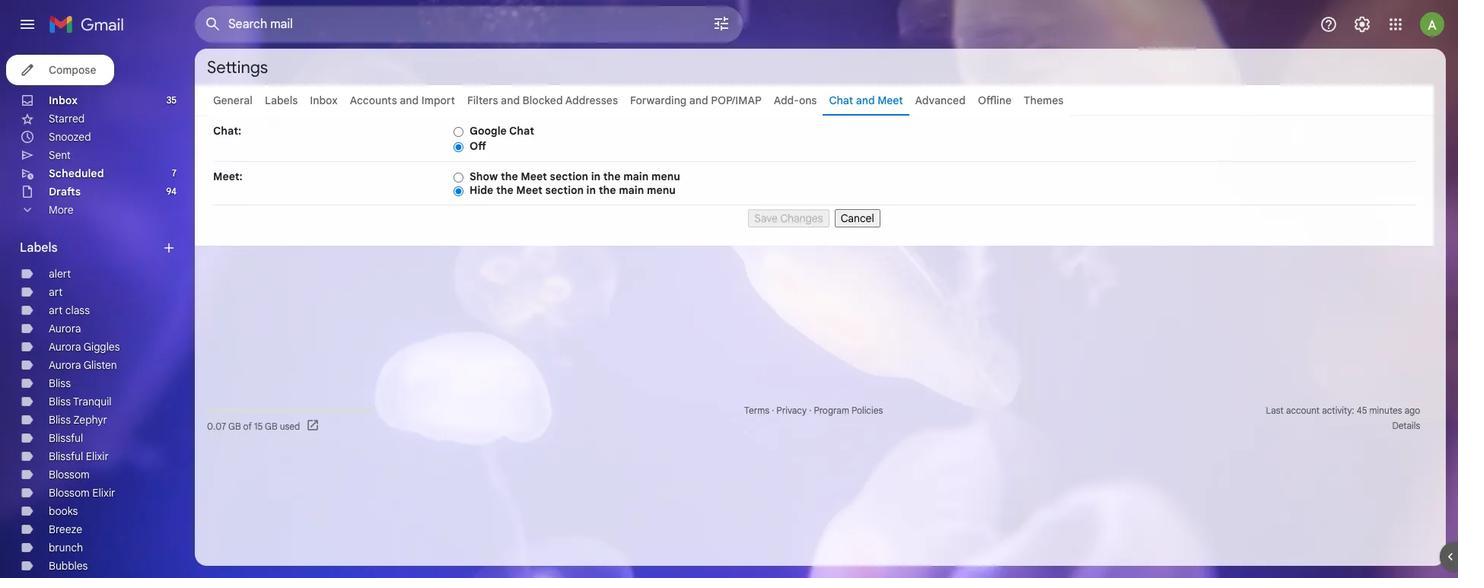 Task type: vqa. For each thing, say whether or not it's contained in the screenshot.
Blossom for Blossom Elixir
yes



Task type: locate. For each thing, give the bounding box(es) containing it.
filters and blocked addresses
[[467, 94, 618, 107]]

last account activity: 45 minutes ago details
[[1266, 405, 1421, 432]]

0 vertical spatial blissful
[[49, 432, 83, 445]]

bliss up bliss tranquil 'link'
[[49, 377, 71, 391]]

ago
[[1405, 405, 1421, 416]]

and for forwarding
[[690, 94, 709, 107]]

blossom elixir
[[49, 486, 115, 500]]

1 inbox from the left
[[49, 94, 78, 107]]

bliss link
[[49, 377, 71, 391]]

chat right the ons
[[829, 94, 854, 107]]

1 vertical spatial elixir
[[92, 486, 115, 500]]

1 horizontal spatial inbox link
[[310, 94, 338, 107]]

forwarding and pop/imap link
[[630, 94, 762, 107]]

1 vertical spatial aurora
[[49, 340, 81, 354]]

· right privacy link
[[809, 405, 812, 416]]

details link
[[1393, 420, 1421, 432]]

2 and from the left
[[501, 94, 520, 107]]

pop/imap
[[711, 94, 762, 107]]

0 horizontal spatial labels
[[20, 241, 58, 256]]

3 aurora from the top
[[49, 359, 81, 372]]

labels up alert
[[20, 241, 58, 256]]

4 and from the left
[[856, 94, 875, 107]]

alert
[[49, 267, 71, 281]]

scheduled
[[49, 167, 104, 180]]

0 vertical spatial bliss
[[49, 377, 71, 391]]

1 · from the left
[[772, 405, 774, 416]]

inbox right labels link
[[310, 94, 338, 107]]

2 blissful from the top
[[49, 450, 83, 464]]

themes
[[1024, 94, 1064, 107]]

inbox
[[49, 94, 78, 107], [310, 94, 338, 107]]

0 horizontal spatial inbox
[[49, 94, 78, 107]]

and left import
[[400, 94, 419, 107]]

in
[[591, 170, 601, 183], [587, 183, 596, 197]]

in for hide the meet section in the main menu
[[587, 183, 596, 197]]

aurora down art class link
[[49, 322, 81, 336]]

drafts link
[[49, 185, 81, 199]]

and for accounts
[[400, 94, 419, 107]]

section for show
[[550, 170, 589, 183]]

1 art from the top
[[49, 286, 63, 299]]

1 vertical spatial blissful
[[49, 450, 83, 464]]

and right the ons
[[856, 94, 875, 107]]

inbox up starred
[[49, 94, 78, 107]]

1 vertical spatial art
[[49, 304, 63, 317]]

aurora giggles
[[49, 340, 120, 354]]

0 vertical spatial chat
[[829, 94, 854, 107]]

art down art link
[[49, 304, 63, 317]]

1 vertical spatial bliss
[[49, 395, 71, 409]]

section
[[550, 170, 589, 183], [545, 183, 584, 197]]

more
[[49, 203, 73, 217]]

1 vertical spatial labels
[[20, 241, 58, 256]]

menu for hide the meet section in the main menu
[[647, 183, 676, 197]]

meet
[[878, 94, 903, 107], [521, 170, 547, 183], [516, 183, 543, 197]]

gb
[[228, 421, 241, 432], [265, 421, 278, 432]]

blossom link
[[49, 468, 90, 482]]

inbox link up starred
[[49, 94, 78, 107]]

0 horizontal spatial inbox link
[[49, 94, 78, 107]]

accounts and import
[[350, 94, 455, 107]]

footer containing terms
[[195, 404, 1434, 434]]

bubbles
[[49, 560, 88, 573]]

1 vertical spatial blossom
[[49, 486, 90, 500]]

footer
[[195, 404, 1434, 434]]

google chat
[[470, 124, 534, 138]]

follow link to manage storage image
[[306, 419, 322, 434]]

class
[[65, 304, 90, 317]]

2 bliss from the top
[[49, 395, 71, 409]]

elixir down blissful elixir link
[[92, 486, 115, 500]]

labels
[[265, 94, 298, 107], [20, 241, 58, 256]]

labels navigation
[[0, 49, 195, 579]]

0 horizontal spatial chat
[[509, 124, 534, 138]]

0 vertical spatial art
[[49, 286, 63, 299]]

3 and from the left
[[690, 94, 709, 107]]

1 blissful from the top
[[49, 432, 83, 445]]

1 gb from the left
[[228, 421, 241, 432]]

labels inside navigation
[[20, 241, 58, 256]]

bliss
[[49, 377, 71, 391], [49, 395, 71, 409], [49, 413, 71, 427]]

addresses
[[566, 94, 618, 107]]

3 bliss from the top
[[49, 413, 71, 427]]

sent link
[[49, 148, 71, 162]]

privacy link
[[777, 405, 807, 416]]

elixir
[[86, 450, 109, 464], [92, 486, 115, 500]]

blossom down blissful elixir
[[49, 468, 90, 482]]

art down "alert" link
[[49, 286, 63, 299]]

blissful for blissful link
[[49, 432, 83, 445]]

gb left of
[[228, 421, 241, 432]]

1 and from the left
[[400, 94, 419, 107]]

snoozed
[[49, 130, 91, 144]]

2 art from the top
[[49, 304, 63, 317]]

add-
[[774, 94, 799, 107]]

0 horizontal spatial gb
[[228, 421, 241, 432]]

compose button
[[6, 55, 115, 85]]

bliss up blissful link
[[49, 413, 71, 427]]

gb right 15
[[265, 421, 278, 432]]

aurora for aurora glisten
[[49, 359, 81, 372]]

brunch link
[[49, 541, 83, 555]]

aurora for aurora giggles
[[49, 340, 81, 354]]

blissful down the bliss zephyr link
[[49, 432, 83, 445]]

blossom
[[49, 468, 90, 482], [49, 486, 90, 500]]

the
[[501, 170, 518, 183], [603, 170, 621, 183], [496, 183, 514, 197], [599, 183, 616, 197]]

art for art link
[[49, 286, 63, 299]]

blossom for 'blossom' link
[[49, 468, 90, 482]]

last
[[1266, 405, 1284, 416]]

main menu image
[[18, 15, 37, 33]]

main for show the meet section in the main menu
[[624, 170, 649, 183]]

aurora
[[49, 322, 81, 336], [49, 340, 81, 354], [49, 359, 81, 372]]

2 · from the left
[[809, 405, 812, 416]]

filters and blocked addresses link
[[467, 94, 618, 107]]

add-ons link
[[774, 94, 817, 107]]

2 inbox link from the left
[[310, 94, 338, 107]]

advanced
[[916, 94, 966, 107]]

2 vertical spatial bliss
[[49, 413, 71, 427]]

blissful elixir
[[49, 450, 109, 464]]

starred link
[[49, 112, 85, 126]]

0 vertical spatial elixir
[[86, 450, 109, 464]]

bliss for bliss zephyr
[[49, 413, 71, 427]]

books
[[49, 505, 78, 518]]

meet for chat
[[878, 94, 903, 107]]

sent
[[49, 148, 71, 162]]

and left pop/imap
[[690, 94, 709, 107]]

section for hide
[[545, 183, 584, 197]]

1 aurora from the top
[[49, 322, 81, 336]]

1 bliss from the top
[[49, 377, 71, 391]]

0 vertical spatial blossom
[[49, 468, 90, 482]]

aurora down aurora link
[[49, 340, 81, 354]]

1 horizontal spatial ·
[[809, 405, 812, 416]]

books link
[[49, 505, 78, 518]]

2 aurora from the top
[[49, 340, 81, 354]]

bliss zephyr
[[49, 413, 107, 427]]

chat right google
[[509, 124, 534, 138]]

blossom down 'blossom' link
[[49, 486, 90, 500]]

0 vertical spatial aurora
[[49, 322, 81, 336]]

labels right general link
[[265, 94, 298, 107]]

1 vertical spatial chat
[[509, 124, 534, 138]]

0 vertical spatial labels
[[265, 94, 298, 107]]

None search field
[[195, 6, 743, 43]]

1 horizontal spatial labels
[[265, 94, 298, 107]]

filters
[[467, 94, 498, 107]]

1 horizontal spatial chat
[[829, 94, 854, 107]]

bliss down bliss link
[[49, 395, 71, 409]]

15
[[254, 421, 263, 432]]

and right filters
[[501, 94, 520, 107]]

cancel button
[[835, 209, 881, 228]]

labels for labels link
[[265, 94, 298, 107]]

cancel
[[841, 212, 875, 225]]

main
[[624, 170, 649, 183], [619, 183, 644, 197]]

elixir up 'blossom' link
[[86, 450, 109, 464]]

1 blossom from the top
[[49, 468, 90, 482]]

elixir for blossom elixir
[[92, 486, 115, 500]]

search mail image
[[199, 11, 227, 38]]

2 blossom from the top
[[49, 486, 90, 500]]

35
[[167, 94, 177, 106]]

bliss for bliss link
[[49, 377, 71, 391]]

forwarding
[[630, 94, 687, 107]]

aurora for aurora link
[[49, 322, 81, 336]]

2 inbox from the left
[[310, 94, 338, 107]]

1 horizontal spatial gb
[[265, 421, 278, 432]]

more button
[[0, 201, 183, 219]]

aurora link
[[49, 322, 81, 336]]

0 horizontal spatial ·
[[772, 405, 774, 416]]

inbox link
[[49, 94, 78, 107], [310, 94, 338, 107]]

starred
[[49, 112, 85, 126]]

2 vertical spatial aurora
[[49, 359, 81, 372]]

breeze link
[[49, 523, 82, 537]]

Search mail text field
[[228, 17, 670, 32]]

offline
[[978, 94, 1012, 107]]

1 horizontal spatial inbox
[[310, 94, 338, 107]]

giggles
[[84, 340, 120, 354]]

forwarding and pop/imap
[[630, 94, 762, 107]]

aurora up bliss link
[[49, 359, 81, 372]]

advanced link
[[916, 94, 966, 107]]

blissful down blissful link
[[49, 450, 83, 464]]

support image
[[1320, 15, 1338, 33]]

blissful
[[49, 432, 83, 445], [49, 450, 83, 464]]

navigation
[[213, 206, 1416, 228]]

chat
[[829, 94, 854, 107], [509, 124, 534, 138]]

and
[[400, 94, 419, 107], [501, 94, 520, 107], [690, 94, 709, 107], [856, 94, 875, 107]]

offline link
[[978, 94, 1012, 107]]

· right terms
[[772, 405, 774, 416]]

terms link
[[745, 405, 770, 416]]

inbox link right labels link
[[310, 94, 338, 107]]



Task type: describe. For each thing, give the bounding box(es) containing it.
Show the Meet section in the main menu radio
[[454, 172, 464, 183]]

alert link
[[49, 267, 71, 281]]

policies
[[852, 405, 883, 416]]

details
[[1393, 420, 1421, 432]]

activity:
[[1323, 405, 1355, 416]]

advanced search options image
[[707, 8, 737, 39]]

7
[[172, 167, 177, 179]]

terms
[[745, 405, 770, 416]]

gmail image
[[49, 9, 132, 40]]

compose
[[49, 63, 96, 77]]

show the meet section in the main menu
[[470, 170, 680, 183]]

labels heading
[[20, 241, 161, 256]]

main for hide the meet section in the main menu
[[619, 183, 644, 197]]

navigation containing save changes
[[213, 206, 1416, 228]]

bliss for bliss tranquil
[[49, 395, 71, 409]]

accounts
[[350, 94, 397, 107]]

0.07
[[207, 421, 226, 432]]

add-ons
[[774, 94, 817, 107]]

Google Chat radio
[[454, 126, 464, 138]]

import
[[422, 94, 455, 107]]

bliss zephyr link
[[49, 413, 107, 427]]

meet for show
[[521, 170, 547, 183]]

and for chat
[[856, 94, 875, 107]]

Off radio
[[454, 141, 464, 153]]

hide the meet section in the main menu
[[470, 183, 676, 197]]

used
[[280, 421, 300, 432]]

45
[[1357, 405, 1368, 416]]

menu for show the meet section in the main menu
[[652, 170, 680, 183]]

save changes
[[755, 212, 823, 225]]

2 gb from the left
[[265, 421, 278, 432]]

tranquil
[[73, 395, 112, 409]]

terms · privacy · program policies
[[745, 405, 883, 416]]

program policies link
[[814, 405, 883, 416]]

chat and meet
[[829, 94, 903, 107]]

account
[[1287, 405, 1320, 416]]

settings image
[[1354, 15, 1372, 33]]

themes link
[[1024, 94, 1064, 107]]

scheduled link
[[49, 167, 104, 180]]

save changes button
[[749, 209, 830, 228]]

aurora glisten
[[49, 359, 117, 372]]

brunch
[[49, 541, 83, 555]]

elixir for blissful elixir
[[86, 450, 109, 464]]

inbox inside labels navigation
[[49, 94, 78, 107]]

accounts and import link
[[350, 94, 455, 107]]

labels link
[[265, 94, 298, 107]]

art class
[[49, 304, 90, 317]]

aurora giggles link
[[49, 340, 120, 354]]

in for show the meet section in the main menu
[[591, 170, 601, 183]]

of
[[243, 421, 252, 432]]

general
[[213, 94, 253, 107]]

snoozed link
[[49, 130, 91, 144]]

meet for hide
[[516, 183, 543, 197]]

blissful elixir link
[[49, 450, 109, 464]]

privacy
[[777, 405, 807, 416]]

save
[[755, 212, 778, 225]]

chat:
[[213, 124, 241, 138]]

blossom elixir link
[[49, 486, 115, 500]]

1 inbox link from the left
[[49, 94, 78, 107]]

art for art class
[[49, 304, 63, 317]]

breeze
[[49, 523, 82, 537]]

blossom for blossom elixir
[[49, 486, 90, 500]]

blissful for blissful elixir
[[49, 450, 83, 464]]

general link
[[213, 94, 253, 107]]

glisten
[[84, 359, 117, 372]]

Hide the Meet section in the main menu radio
[[454, 186, 464, 197]]

art class link
[[49, 304, 90, 317]]

bubbles link
[[49, 560, 88, 573]]

google
[[470, 124, 507, 138]]

show
[[470, 170, 498, 183]]

off
[[470, 139, 486, 153]]

bliss tranquil
[[49, 395, 112, 409]]

hide
[[470, 183, 494, 197]]

blocked
[[523, 94, 563, 107]]

meet:
[[213, 170, 243, 183]]

0.07 gb of 15 gb used
[[207, 421, 300, 432]]

aurora glisten link
[[49, 359, 117, 372]]

blissful link
[[49, 432, 83, 445]]

settings
[[207, 57, 268, 77]]

chat and meet link
[[829, 94, 903, 107]]

and for filters
[[501, 94, 520, 107]]

drafts
[[49, 185, 81, 199]]

94
[[166, 186, 177, 197]]

labels for labels heading
[[20, 241, 58, 256]]

zephyr
[[74, 413, 107, 427]]

ons
[[799, 94, 817, 107]]

minutes
[[1370, 405, 1403, 416]]

changes
[[781, 212, 823, 225]]



